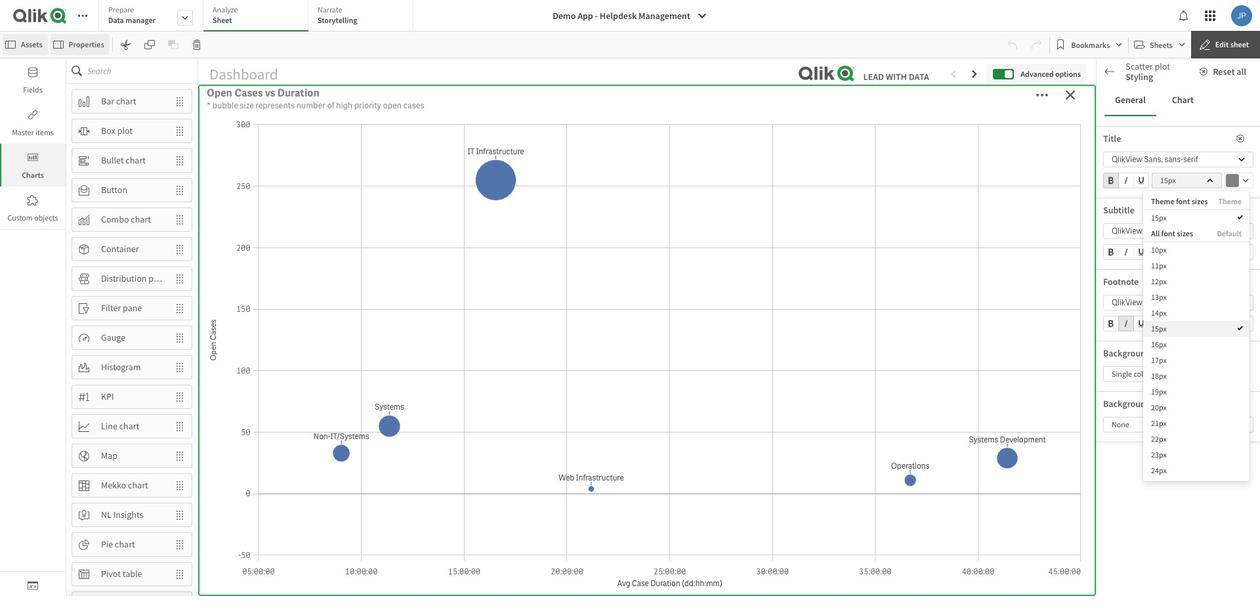 Task type: vqa. For each thing, say whether or not it's contained in the screenshot.
INSIGHT
no



Task type: locate. For each thing, give the bounding box(es) containing it.
plot down sheets
[[1155, 60, 1170, 72]]

8 move image from the top
[[168, 533, 192, 556]]

size down background image
[[1133, 412, 1147, 423]]

data
[[108, 15, 124, 25]]

items
[[35, 127, 54, 137]]

triangle right image
[[1097, 180, 1114, 186], [1097, 585, 1114, 591]]

open inside open cases vs duration * bubble size represents number of high priority open cases
[[207, 86, 232, 100]]

0 vertical spatial state
[[1103, 226, 1123, 238]]

advanced
[[1021, 69, 1054, 79]]

3 group from the top
[[1103, 316, 1149, 334]]

off
[[1103, 389, 1115, 400]]

manager
[[125, 15, 156, 25]]

1 move image from the top
[[168, 179, 192, 201]]

plot for scatter plot styling
[[1155, 60, 1170, 72]]

2 move image from the top
[[168, 208, 192, 231]]

priority inside low priority cases 203
[[903, 87, 970, 114]]

box
[[101, 125, 115, 137]]

triangle bottom image
[[1097, 204, 1114, 211]]

mekko chart
[[101, 479, 148, 491]]

plot for distribution plot
[[149, 272, 164, 284]]

plot inside scatter plot styling
[[1155, 60, 1170, 72]]

bookmarks button
[[1053, 34, 1126, 55]]

2 vertical spatial 15px
[[1151, 324, 1167, 333]]

1 vertical spatial tab list
[[1105, 85, 1252, 116]]

medium
[[546, 87, 619, 114]]

2 vertical spatial group
[[1103, 316, 1149, 334]]

you
[[1109, 272, 1121, 282], [1151, 282, 1163, 291]]

1 horizontal spatial plot
[[149, 272, 164, 284]]

list box containing 15px
[[1144, 191, 1250, 481]]

management
[[639, 10, 690, 22]]

2 vertical spatial open
[[205, 401, 230, 415]]

general up alternate on the top of page
[[1114, 178, 1144, 190]]

general down scatter chart icon
[[1115, 94, 1146, 106]]

application containing 72
[[0, 0, 1260, 596]]

bar
[[101, 95, 114, 107]]

chart for bar chart
[[116, 95, 136, 107]]

1 background from the top
[[1103, 347, 1151, 359]]

chart down the suggestions
[[1172, 94, 1194, 106]]

state right set
[[1200, 282, 1217, 291]]

move image for bar chart
[[168, 90, 192, 113]]

0 vertical spatial background
[[1103, 347, 1151, 359]]

1 move image from the top
[[168, 90, 192, 113]]

6 move image from the top
[[168, 386, 192, 408]]

cut image
[[121, 39, 131, 50]]

application
[[0, 0, 1260, 596]]

2 background from the top
[[1103, 398, 1151, 410]]

priority
[[311, 87, 378, 114], [623, 87, 690, 114], [903, 87, 970, 114], [648, 168, 684, 182]]

chart right mekko
[[128, 479, 148, 491]]

chart inside button
[[1172, 94, 1194, 106]]

histogram
[[101, 361, 141, 373]]

chart
[[116, 95, 136, 107], [126, 154, 146, 166], [131, 213, 151, 225], [119, 420, 139, 432], [128, 479, 148, 491], [115, 538, 135, 550]]

1 vertical spatial open
[[576, 168, 602, 182]]

chart for chart suggestions
[[1127, 72, 1149, 83]]

1 horizontal spatial tab list
[[1105, 85, 1252, 116]]

1 vertical spatial group
[[1103, 244, 1149, 263]]

2 triangle right image from the top
[[1097, 585, 1114, 591]]

line chart
[[101, 420, 139, 432]]

assets
[[21, 39, 42, 49]]

1 horizontal spatial state
[[1200, 282, 1217, 291]]

background image
[[1103, 398, 1177, 410]]

0 vertical spatial general
[[1115, 94, 1146, 106]]

0 horizontal spatial size
[[240, 100, 254, 111]]

background
[[1103, 347, 1151, 359], [1103, 398, 1151, 410]]

plot
[[1155, 60, 1170, 72], [117, 125, 133, 137], [149, 272, 164, 284]]

helpdesk
[[600, 10, 637, 22]]

chart right bullet
[[126, 154, 146, 166]]

bookmarks
[[1071, 40, 1110, 50]]

distribution plot
[[101, 272, 164, 284]]

4 move image from the top
[[168, 267, 192, 290]]

4 move image from the top
[[168, 327, 192, 349]]

group for footnote
[[1103, 316, 1149, 334]]

reset
[[1213, 66, 1235, 77]]

open left by
[[576, 168, 602, 182]]

Search text field
[[87, 58, 198, 83]]

open cases by priority type
[[576, 168, 708, 182]]

sheet
[[213, 15, 232, 25]]

state inside if you want to add the object to master visualizations, you need to set state to <inherited>.
[[1200, 282, 1217, 291]]

chart for combo chart
[[131, 213, 151, 225]]

15px right alternate on the top of page
[[1151, 213, 1167, 223]]

priority inside high priority cases 72
[[311, 87, 378, 114]]

1 vertical spatial triangle right image
[[1097, 585, 1114, 591]]

palette image
[[1110, 345, 1121, 355]]

0 horizontal spatial tab list
[[98, 0, 418, 33]]

open left 'vs'
[[207, 86, 232, 100]]

0 horizontal spatial plot
[[117, 125, 133, 137]]

-
[[595, 10, 598, 22]]

styling inside scatter plot styling
[[1126, 71, 1153, 83]]

high
[[264, 87, 307, 114]]

chart right pie
[[115, 538, 135, 550]]

alternate
[[1114, 202, 1149, 214]]

0 horizontal spatial you
[[1109, 272, 1121, 282]]

plot right box
[[117, 125, 133, 137]]

tab list containing general
[[1105, 85, 1252, 116]]

2 group from the top
[[1103, 244, 1149, 263]]

group up the palette image
[[1103, 316, 1149, 334]]

bubble
[[1103, 412, 1131, 423]]

2 move image from the top
[[168, 120, 192, 142]]

properties button
[[50, 34, 109, 55]]

you up 13px
[[1151, 282, 1163, 291]]

0 vertical spatial chart
[[1127, 72, 1149, 83]]

reset all button
[[1192, 61, 1257, 82]]

group for title
[[1103, 173, 1149, 191]]

open left &
[[205, 401, 230, 415]]

move image for nl insights
[[168, 504, 192, 526]]

3 move image from the top
[[168, 238, 192, 260]]

cases
[[234, 86, 263, 100], [382, 87, 436, 114], [694, 87, 749, 114], [974, 87, 1029, 114], [604, 168, 632, 182], [287, 401, 316, 415]]

table
[[123, 568, 142, 580]]

2 vertical spatial plot
[[149, 272, 164, 284]]

plot for box plot
[[117, 125, 133, 137]]

1 vertical spatial chart
[[1172, 94, 1194, 106]]

1 horizontal spatial chart
[[1172, 94, 1194, 106]]

9 move image from the top
[[168, 592, 192, 596]]

2 horizontal spatial plot
[[1155, 60, 1170, 72]]

subtitle
[[1103, 204, 1135, 216]]

&
[[232, 401, 240, 415]]

tab list
[[98, 0, 418, 33], [1105, 85, 1252, 116]]

chart right line
[[119, 420, 139, 432]]

scatter plot styling
[[1126, 60, 1170, 83]]

tab list containing prepare
[[98, 0, 418, 33]]

chart right bar
[[116, 95, 136, 107]]

None text field
[[1103, 513, 1216, 531]]

move image for line chart
[[168, 415, 192, 438]]

0 vertical spatial group
[[1103, 173, 1149, 191]]

1 group from the top
[[1103, 173, 1149, 191]]

assets button
[[3, 34, 48, 55]]

1 vertical spatial size
[[1133, 412, 1147, 423]]

low
[[860, 87, 899, 114]]

background up bubble size
[[1103, 398, 1151, 410]]

9 move image from the top
[[168, 563, 192, 585]]

kpi
[[101, 391, 114, 402]]

to left set
[[1181, 282, 1188, 291]]

1 vertical spatial plot
[[117, 125, 133, 137]]

resolved
[[242, 401, 285, 415]]

chart up general button
[[1127, 72, 1149, 83]]

chart for chart
[[1172, 94, 1194, 106]]

size right 'bubble'
[[240, 100, 254, 111]]

variables image
[[28, 580, 38, 591]]

distribution
[[101, 272, 147, 284]]

edit sheet button
[[1191, 31, 1260, 58]]

image
[[1153, 398, 1177, 410]]

1 vertical spatial styling
[[1129, 344, 1156, 356]]

0 vertical spatial tab list
[[98, 0, 418, 33]]

high
[[336, 100, 353, 111]]

15px down 14px
[[1151, 324, 1167, 333]]

master
[[12, 127, 34, 137]]

0 vertical spatial size
[[240, 100, 254, 111]]

scatter
[[1126, 60, 1153, 72]]

general button
[[1105, 85, 1156, 116]]

pivot
[[101, 568, 121, 580]]

over
[[318, 401, 341, 415]]

suggestions
[[1151, 72, 1198, 83]]

7 move image from the top
[[168, 415, 192, 438]]

open
[[207, 86, 232, 100], [576, 168, 602, 182], [205, 401, 230, 415]]

group
[[1103, 173, 1149, 191], [1103, 244, 1149, 263], [1103, 316, 1149, 334]]

state
[[1103, 226, 1123, 238], [1200, 282, 1217, 291]]

1 vertical spatial background
[[1103, 398, 1151, 410]]

navigation
[[1103, 374, 1145, 385]]

title
[[1103, 133, 1121, 144]]

move image for histogram
[[168, 356, 192, 378]]

19px
[[1151, 387, 1167, 396]]

time
[[343, 401, 366, 415]]

storytelling
[[318, 15, 357, 25]]

group down appearance
[[1103, 173, 1149, 191]]

chart right combo
[[131, 213, 151, 225]]

0 vertical spatial triangle right image
[[1097, 180, 1114, 186]]

move image
[[168, 179, 192, 201], [168, 208, 192, 231], [168, 238, 192, 260], [168, 267, 192, 290], [168, 297, 192, 319], [168, 445, 192, 467], [168, 504, 192, 526], [168, 533, 192, 556], [168, 563, 192, 585]]

mekko
[[101, 479, 126, 491]]

3 move image from the top
[[168, 149, 192, 172]]

analyze sheet
[[213, 5, 238, 25]]

7 move image from the top
[[168, 504, 192, 526]]

to right the 'object'
[[1196, 272, 1203, 282]]

background up navigation
[[1103, 347, 1151, 359]]

group up want
[[1103, 244, 1149, 263]]

priority inside medium priority cases 142
[[623, 87, 690, 114]]

move image
[[168, 90, 192, 113], [168, 120, 192, 142], [168, 149, 192, 172], [168, 327, 192, 349], [168, 356, 192, 378], [168, 386, 192, 408], [168, 415, 192, 438], [168, 474, 192, 497], [168, 592, 192, 596]]

chart suggestions
[[1127, 72, 1198, 83]]

6 move image from the top
[[168, 445, 192, 467]]

to left add
[[1140, 272, 1147, 282]]

21px
[[1151, 418, 1167, 428]]

master items button
[[0, 101, 66, 144]]

copy image
[[144, 39, 155, 50]]

to
[[1140, 272, 1147, 282], [1196, 272, 1203, 282], [1181, 282, 1188, 291], [1219, 282, 1225, 291]]

size inside open cases vs duration * bubble size represents number of high priority open cases
[[240, 100, 254, 111]]

state down subtitle
[[1103, 226, 1123, 238]]

1 vertical spatial 15px
[[1151, 213, 1167, 223]]

0 vertical spatial 15px
[[1161, 175, 1176, 185]]

0 vertical spatial styling
[[1126, 71, 1153, 83]]

15px
[[1161, 175, 1176, 185], [1151, 213, 1167, 223], [1151, 324, 1167, 333]]

15px down appearance tab
[[1161, 175, 1176, 185]]

list box
[[1144, 191, 1250, 481]]

plot right distribution
[[149, 272, 164, 284]]

5 move image from the top
[[168, 297, 192, 319]]

list box inside application
[[1144, 191, 1250, 481]]

move image for bullet chart
[[168, 149, 192, 172]]

5 move image from the top
[[168, 356, 192, 378]]

you right if
[[1109, 272, 1121, 282]]

presentation
[[1114, 312, 1163, 324]]

appearance tab
[[1097, 146, 1260, 171]]

0 vertical spatial open
[[207, 86, 232, 100]]

0 vertical spatial plot
[[1155, 60, 1170, 72]]

0 horizontal spatial chart
[[1127, 72, 1149, 83]]

8 move image from the top
[[168, 474, 192, 497]]

chart for pie chart
[[115, 538, 135, 550]]

demo
[[553, 10, 576, 22]]

1 vertical spatial state
[[1200, 282, 1217, 291]]



Task type: describe. For each thing, give the bounding box(es) containing it.
to right set
[[1219, 282, 1225, 291]]

chart for mekko chart
[[128, 479, 148, 491]]

edit
[[1216, 39, 1229, 49]]

15px button
[[1152, 173, 1222, 188]]

cases inside high priority cases 72
[[382, 87, 436, 114]]

move image for container
[[168, 238, 192, 260]]

open for open cases vs duration * bubble size represents number of high priority open cases
[[207, 86, 232, 100]]

1 triangle right image from the top
[[1097, 180, 1114, 186]]

priority
[[354, 100, 381, 111]]

fields button
[[0, 58, 66, 101]]

open for open & resolved cases over time
[[205, 401, 230, 415]]

bullet
[[101, 154, 124, 166]]

sheets button
[[1132, 34, 1189, 55]]

navigation off
[[1103, 374, 1145, 400]]

analyze
[[213, 5, 238, 14]]

move image for box plot
[[168, 120, 192, 142]]

button
[[101, 184, 127, 196]]

delete image
[[191, 39, 202, 50]]

add
[[1148, 272, 1161, 282]]

0 horizontal spatial state
[[1103, 226, 1123, 238]]

box plot
[[101, 125, 133, 137]]

filter pane
[[101, 302, 142, 314]]

prepare data manager
[[108, 5, 156, 25]]

narrate
[[318, 5, 342, 14]]

appearance
[[1103, 153, 1149, 165]]

move image for distribution plot
[[168, 267, 192, 290]]

line
[[101, 420, 117, 432]]

triangle bottom image
[[1097, 314, 1114, 321]]

1 vertical spatial general
[[1114, 178, 1144, 190]]

17px
[[1151, 355, 1167, 365]]

scatter chart image
[[1107, 72, 1117, 83]]

22px
[[1151, 434, 1167, 444]]

cases inside medium priority cases 142
[[694, 87, 749, 114]]

pie chart
[[101, 538, 135, 550]]

move image for pie chart
[[168, 533, 192, 556]]

database image
[[28, 67, 38, 77]]

represents
[[256, 100, 295, 111]]

by
[[634, 168, 646, 182]]

chart for line chart
[[119, 420, 139, 432]]

container
[[101, 243, 139, 255]]

link image
[[28, 110, 38, 120]]

need
[[1164, 282, 1180, 291]]

move image for map
[[168, 445, 192, 467]]

bubble
[[212, 100, 238, 111]]

advanced options
[[1021, 69, 1081, 79]]

all
[[1237, 66, 1247, 77]]

bullet chart
[[101, 154, 146, 166]]

11px
[[1151, 261, 1167, 270]]

vs
[[265, 86, 275, 100]]

visualizations,
[[1103, 282, 1149, 291]]

set
[[1190, 282, 1199, 291]]

if you want to add the object to master visualizations, you need to set state to <inherited>.
[[1103, 272, 1227, 301]]

next sheet: performance image
[[970, 69, 980, 79]]

type
[[686, 168, 708, 182]]

open & resolved cases over time
[[205, 401, 366, 415]]

142
[[611, 114, 683, 166]]

move image for button
[[168, 179, 192, 201]]

the
[[1163, 272, 1173, 282]]

chart for bullet chart
[[126, 154, 146, 166]]

objects
[[34, 213, 58, 223]]

insights
[[113, 509, 143, 521]]

options
[[1056, 69, 1081, 79]]

want
[[1122, 272, 1139, 282]]

object image
[[28, 152, 38, 163]]

13px
[[1151, 292, 1167, 302]]

20px
[[1151, 402, 1167, 412]]

priority for 203
[[903, 87, 970, 114]]

duration
[[277, 86, 320, 100]]

open for open cases by priority type
[[576, 168, 602, 182]]

reset all
[[1213, 66, 1247, 77]]

16px
[[1151, 339, 1167, 349]]

move image for kpi
[[168, 386, 192, 408]]

priority for 142
[[623, 87, 690, 114]]

*
[[207, 100, 211, 111]]

group for subtitle
[[1103, 244, 1149, 263]]

background for background color
[[1103, 347, 1151, 359]]

properties
[[69, 39, 104, 49]]

10px 11px 12px 13px 14px 15px 16px 17px 18px 19px 20px 21px 22px 23px 24px
[[1151, 245, 1167, 475]]

cases inside low priority cases 203
[[974, 87, 1029, 114]]

master items
[[12, 127, 54, 137]]

15px inside popup button
[[1161, 175, 1176, 185]]

number
[[297, 100, 326, 111]]

priority for 72
[[311, 87, 378, 114]]

medium priority cases 142
[[546, 87, 749, 166]]

move image for combo chart
[[168, 208, 192, 231]]

move image for filter pane
[[168, 297, 192, 319]]

general inside general button
[[1115, 94, 1146, 106]]

open
[[383, 100, 402, 111]]

move image for mekko chart
[[168, 474, 192, 497]]

10px
[[1151, 245, 1167, 255]]

combo
[[101, 213, 129, 225]]

1 horizontal spatial you
[[1151, 282, 1163, 291]]

map
[[101, 450, 118, 462]]

custom
[[7, 213, 33, 223]]

background for background image
[[1103, 398, 1151, 410]]

states
[[1151, 202, 1173, 214]]

custom objects button
[[0, 186, 66, 229]]

background color
[[1103, 347, 1173, 359]]

move image for gauge
[[168, 327, 192, 349]]

cases
[[403, 100, 424, 111]]

1 horizontal spatial size
[[1133, 412, 1147, 423]]

prepare
[[108, 5, 134, 14]]

12px
[[1151, 276, 1167, 286]]

18px
[[1151, 371, 1167, 381]]

master
[[1204, 272, 1227, 282]]

puzzle image
[[28, 195, 38, 205]]

14px
[[1151, 308, 1167, 318]]

chart button
[[1162, 85, 1205, 116]]

high priority cases 72
[[264, 87, 436, 166]]

demo app - helpdesk management button
[[545, 5, 715, 26]]

color
[[1153, 347, 1173, 359]]

72
[[326, 114, 374, 166]]

demo app - helpdesk management
[[553, 10, 690, 22]]

cases inside open cases vs duration * bubble size represents number of high priority open cases
[[234, 86, 263, 100]]

move image for pivot table
[[168, 563, 192, 585]]



